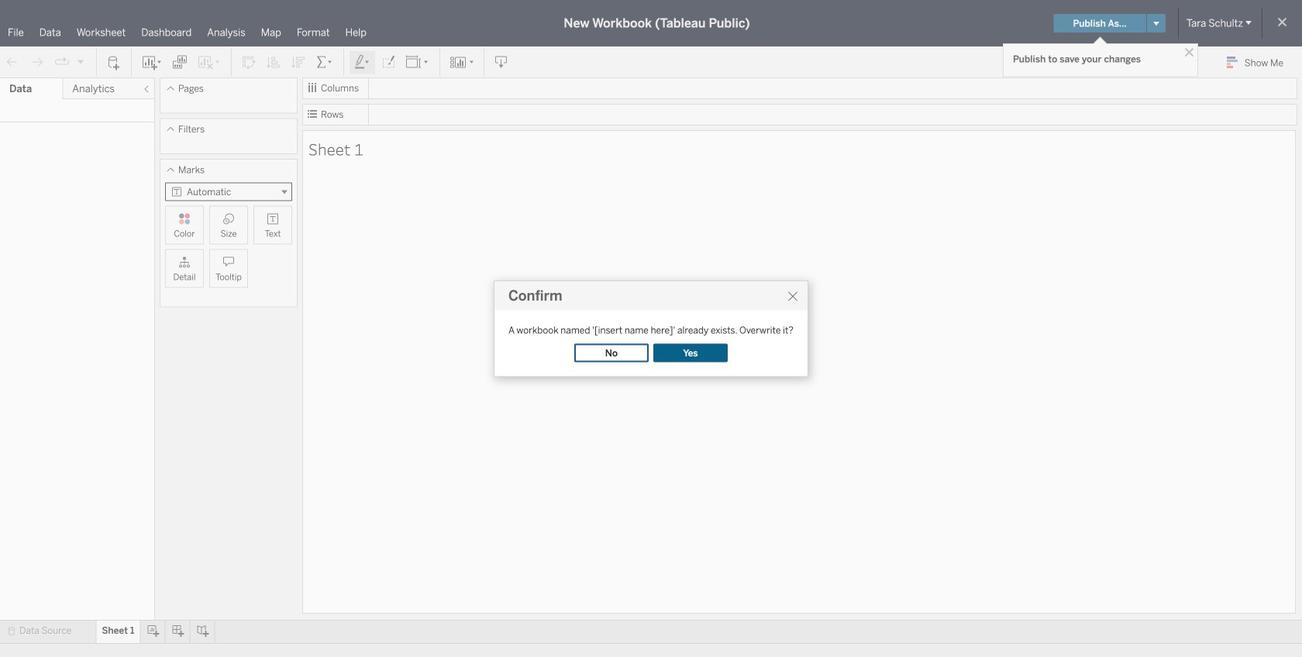 Task type: describe. For each thing, give the bounding box(es) containing it.
download image
[[494, 55, 509, 70]]

fit image
[[405, 55, 430, 70]]

duplicate image
[[172, 55, 188, 70]]

undo image
[[5, 55, 20, 70]]

swap rows and columns image
[[241, 55, 257, 70]]



Task type: locate. For each thing, give the bounding box(es) containing it.
new data source image
[[106, 55, 122, 70]]

replay animation image
[[54, 54, 70, 70], [76, 57, 85, 66]]

redo image
[[29, 55, 45, 70]]

show/hide cards image
[[450, 55, 474, 70]]

totals image
[[316, 55, 334, 70]]

0 horizontal spatial replay animation image
[[54, 54, 70, 70]]

new worksheet image
[[141, 55, 163, 70]]

replay animation image left new data source icon
[[76, 57, 85, 66]]

collapse image
[[142, 84, 151, 94]]

close image
[[1182, 45, 1197, 60]]

sort ascending image
[[266, 55, 281, 70]]

dialog
[[494, 281, 808, 377]]

replay animation image right redo icon
[[54, 54, 70, 70]]

sort descending image
[[291, 55, 306, 70]]

format workbook image
[[381, 55, 396, 70]]

1 horizontal spatial replay animation image
[[76, 57, 85, 66]]

highlight image
[[353, 55, 371, 70]]

clear sheet image
[[197, 55, 222, 70]]



Task type: vqa. For each thing, say whether or not it's contained in the screenshot.
the "swap rows and columns" icon
yes



